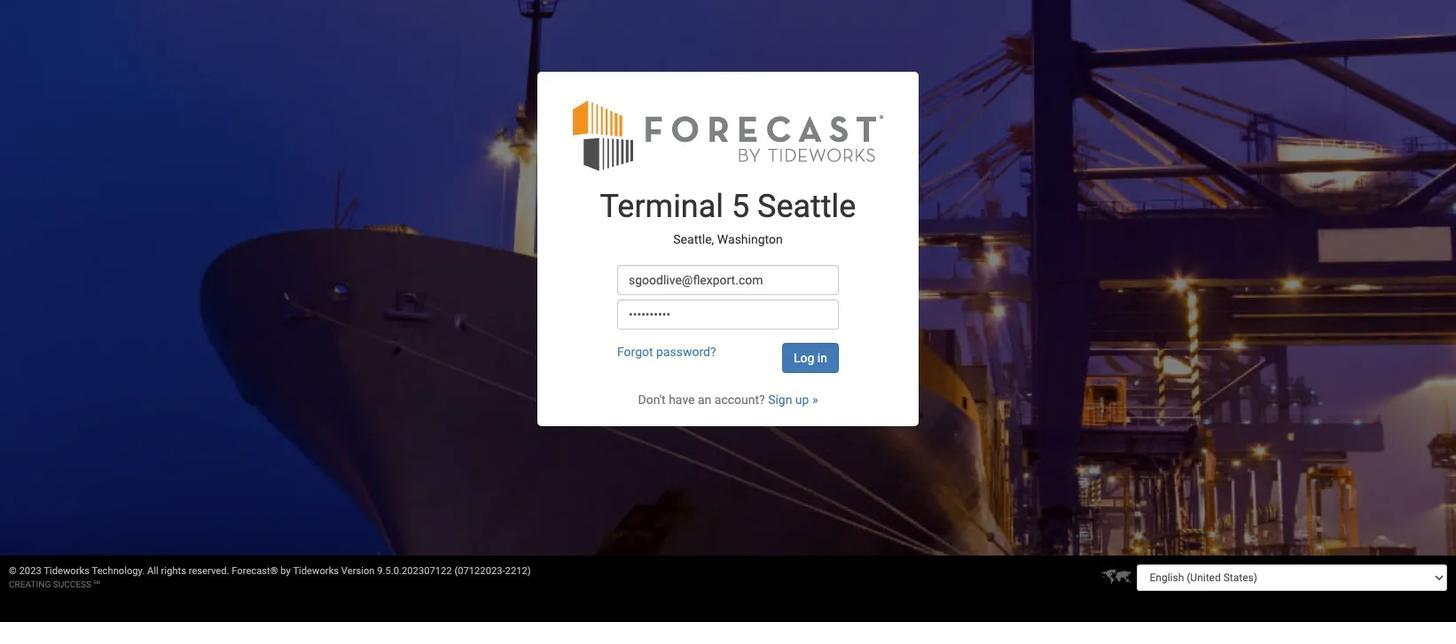 Task type: locate. For each thing, give the bounding box(es) containing it.
forgot password? log in
[[618, 345, 828, 365]]

2212)
[[505, 566, 531, 578]]

sign up » link
[[769, 393, 819, 407]]

technology.
[[92, 566, 145, 578]]

up
[[796, 393, 810, 407]]

don't have an account? sign up »
[[638, 393, 819, 407]]

forecast® by tideworks image
[[573, 98, 884, 172]]

all
[[147, 566, 159, 578]]

creating
[[9, 580, 51, 590]]

tideworks
[[44, 566, 90, 578], [293, 566, 339, 578]]

1 horizontal spatial tideworks
[[293, 566, 339, 578]]

forgot
[[618, 345, 654, 359]]

success
[[53, 580, 91, 590]]

an
[[698, 393, 712, 407]]

reserved.
[[189, 566, 229, 578]]

forgot password? link
[[618, 345, 717, 359]]

tideworks up success
[[44, 566, 90, 578]]

0 horizontal spatial tideworks
[[44, 566, 90, 578]]

washington
[[718, 233, 783, 247]]

terminal
[[600, 188, 724, 225]]

(07122023-
[[455, 566, 505, 578]]

account?
[[715, 393, 765, 407]]

tideworks right by
[[293, 566, 339, 578]]



Task type: vqa. For each thing, say whether or not it's contained in the screenshot.
PRIVACY
no



Task type: describe. For each thing, give the bounding box(es) containing it.
seattle,
[[674, 233, 715, 247]]

»
[[813, 393, 819, 407]]

by
[[281, 566, 291, 578]]

©
[[9, 566, 17, 578]]

terminal 5 seattle seattle, washington
[[600, 188, 857, 247]]

2 tideworks from the left
[[293, 566, 339, 578]]

© 2023 tideworks technology. all rights reserved. forecast® by tideworks version 9.5.0.202307122 (07122023-2212) creating success ℠
[[9, 566, 531, 590]]

2023
[[19, 566, 41, 578]]

password?
[[657, 345, 717, 359]]

Password password field
[[618, 300, 839, 330]]

1 tideworks from the left
[[44, 566, 90, 578]]

Email or username text field
[[618, 265, 839, 295]]

version
[[341, 566, 375, 578]]

in
[[818, 351, 828, 365]]

rights
[[161, 566, 186, 578]]

sign
[[769, 393, 793, 407]]

9.5.0.202307122
[[377, 566, 452, 578]]

don't
[[638, 393, 666, 407]]

seattle
[[758, 188, 857, 225]]

log
[[794, 351, 815, 365]]

log in button
[[783, 343, 839, 373]]

have
[[669, 393, 695, 407]]

5
[[732, 188, 750, 225]]

forecast®
[[232, 566, 278, 578]]

℠
[[94, 580, 100, 590]]



